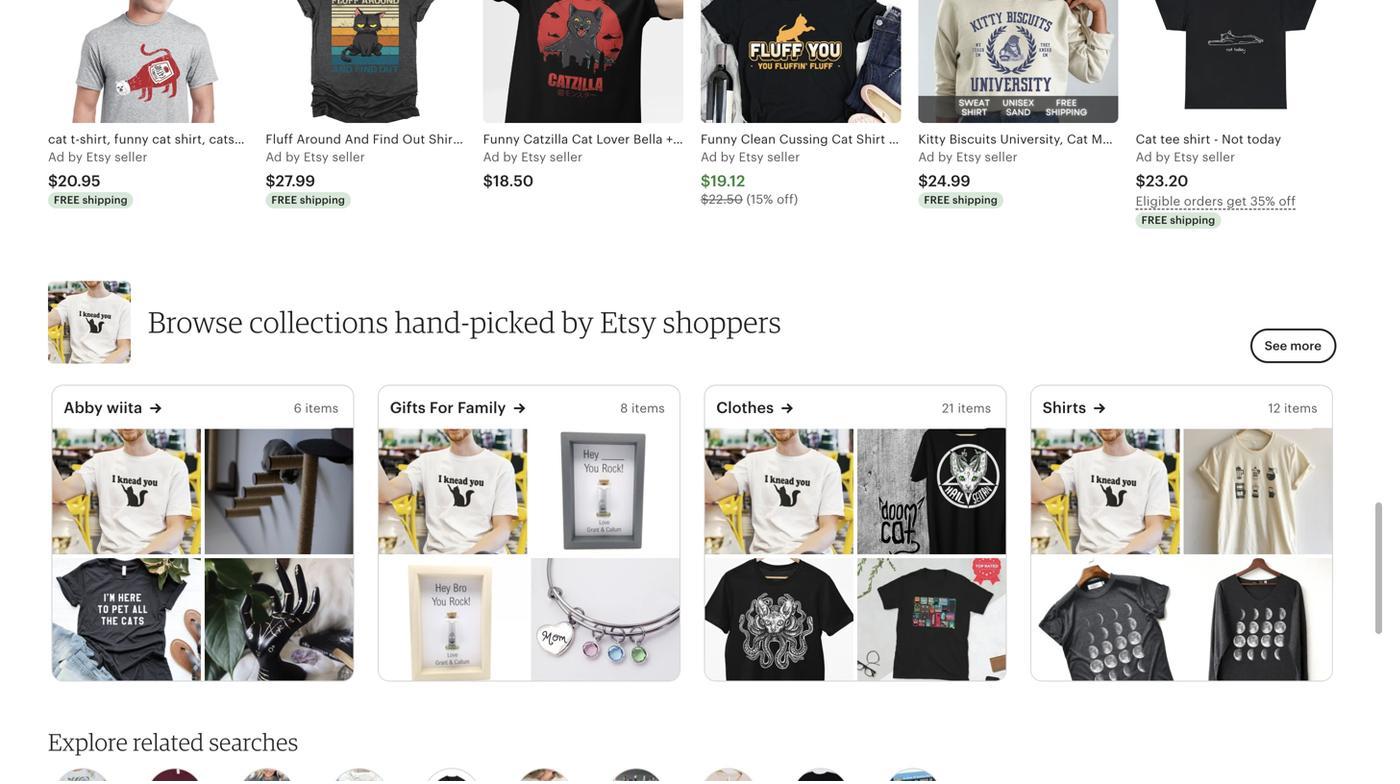 Task type: describe. For each thing, give the bounding box(es) containing it.
b for 18.50
[[503, 150, 511, 164]]

etsy right 'by'
[[600, 305, 657, 340]]

free for 24.99
[[924, 194, 950, 206]]

orders
[[1185, 194, 1224, 209]]

cat tee shirt - not today image
[[1136, 0, 1337, 123]]

a d b y etsy seller $ 27.99 free shipping
[[266, 150, 365, 206]]

(15%
[[747, 192, 774, 207]]

shirt
[[1184, 132, 1211, 147]]

free for 27.99
[[272, 194, 297, 206]]

a for 20.95
[[48, 150, 57, 164]]

6 items
[[294, 402, 339, 416]]

black vegan tshirt cat top goth shirt "hail seitan" goth tee - gothic tee - cat black tee black t shirt - vegan tshirt lover gift plus size image
[[858, 428, 1006, 555]]

12
[[1269, 402, 1281, 416]]

shipping inside cat tee shirt - not today a d b y etsy seller $ 23.20 eligible orders get 35% off free shipping
[[1171, 215, 1216, 227]]

$ for 24.99
[[919, 173, 929, 190]]

related
[[133, 728, 204, 757]]

collections
[[249, 305, 389, 340]]

items for abby wiita
[[305, 402, 339, 416]]

not
[[1222, 132, 1244, 147]]

funny clean cussing cat shirt - fluff you you fluffin' fluff short-sleeve unisex t-shirt image
[[701, 0, 901, 123]]

coffee t-shirt, food shirt, coffee screen printed t shirt, clothing gift, foodie gift, coffee gift, soft style tee image
[[1184, 428, 1333, 555]]

cat pun t-shirt. i knead you kneading cat short sleeve graphic tee. kitty biscuits animal pun shirt. image for clothes
[[705, 428, 854, 555]]

b for 24.99
[[939, 150, 947, 164]]

19.12
[[711, 173, 746, 190]]

cat steps (with jute) image
[[205, 428, 353, 555]]

b for 27.99
[[286, 150, 294, 164]]

eligible
[[1136, 194, 1181, 209]]

etsy for 24.99
[[957, 150, 982, 164]]

see more link
[[1251, 329, 1337, 364]]

27.99
[[276, 173, 316, 190]]

explore related searches region
[[37, 728, 1348, 782]]

tee
[[1161, 132, 1180, 147]]

see more
[[1265, 339, 1322, 353]]

mom gifts, mom birthday gift from daughter, mom birthstone bracelet, mom jewelry, gift for mother, family bracelet for mom adjustable bangle image
[[531, 558, 680, 685]]

$ for 18.50
[[483, 173, 493, 190]]

moon phase shirt moon shirt moon night t-shirt long sleeve high quality graphic t-shirts unisex image
[[1184, 558, 1333, 685]]

get
[[1227, 194, 1247, 209]]

d for 20.95
[[56, 150, 65, 164]]

seller for 18.50
[[550, 150, 583, 164]]

18.50
[[493, 173, 534, 190]]

etsy for 20.95
[[86, 150, 111, 164]]

abby
[[64, 399, 103, 417]]

shirts
[[1043, 399, 1087, 417]]

b for 19.12
[[721, 150, 729, 164]]

picked
[[470, 305, 556, 340]]

$ for 20.95
[[48, 173, 58, 190]]

d for 27.99
[[274, 150, 282, 164]]

-
[[1215, 132, 1219, 147]]

b for 20.95
[[68, 150, 76, 164]]

21
[[942, 402, 955, 416]]

a d b y etsy seller $ 20.95 free shipping
[[48, 150, 148, 206]]

23.20
[[1146, 173, 1189, 190]]

items for shirts
[[1285, 402, 1318, 416]]

shipping for 24.99
[[953, 194, 998, 206]]

explore
[[48, 728, 128, 757]]

see
[[1265, 339, 1288, 353]]

browse
[[148, 305, 243, 340]]

fluff around and find out shirt / retro cat shirt / kitty shirt / grumpy cat / kitten puns / animal joke sayings image
[[266, 0, 466, 123]]

personalised gift for brothers, miniature glass you rock bottle, brother birthday gift image
[[379, 558, 527, 685]]

etsy for 19.12
[[739, 150, 764, 164]]

more
[[1291, 339, 1322, 353]]

eligible orders get 35% off button
[[1136, 192, 1337, 211]]

$ for 19.12
[[701, 173, 711, 190]]

seller inside cat tee shirt - not today a d b y etsy seller $ 23.20 eligible orders get 35% off free shipping
[[1203, 150, 1236, 164]]

$ inside cat tee shirt - not today a d b y etsy seller $ 23.20 eligible orders get 35% off free shipping
[[1136, 173, 1146, 190]]

for
[[430, 399, 454, 417]]

items for gifts for family
[[632, 402, 665, 416]]

electric guitar pedals maze unisex t-shirt image
[[858, 558, 1006, 685]]

by
[[562, 305, 594, 340]]

seller for 20.95
[[115, 150, 148, 164]]

y for 20.95
[[76, 150, 83, 164]]

24.99
[[929, 173, 971, 190]]



Task type: locate. For each thing, give the bounding box(es) containing it.
free inside a d b y etsy seller $ 20.95 free shipping
[[54, 194, 80, 206]]

3 items from the left
[[958, 402, 992, 416]]

seller inside a d b y etsy seller $ 19.12 $ 22.50 (15% off)
[[768, 150, 801, 164]]

y inside a d b y etsy seller $ 27.99 free shipping
[[293, 150, 300, 164]]

shipping inside a d b y etsy seller $ 27.99 free shipping
[[300, 194, 345, 206]]

seller inside a d b y etsy seller $ 18.50
[[550, 150, 583, 164]]

4 y from the left
[[729, 150, 736, 164]]

6
[[294, 402, 302, 416]]

shipping for 20.95
[[82, 194, 128, 206]]

etsy inside a d b y etsy seller $ 19.12 $ 22.50 (15% off)
[[739, 150, 764, 164]]

8 items
[[620, 402, 665, 416]]

4 cat pun t-shirt. i knead you kneading cat short sleeve graphic tee. kitty biscuits animal pun shirt. image from the left
[[1032, 428, 1180, 555]]

shipping down orders
[[1171, 215, 1216, 227]]

21 items
[[942, 402, 992, 416]]

a d b y etsy seller $ 19.12 $ 22.50 (15% off)
[[701, 150, 801, 207]]

b inside a d b y etsy seller $ 19.12 $ 22.50 (15% off)
[[721, 150, 729, 164]]

gifts for family
[[390, 399, 506, 417]]

y up 24.99
[[946, 150, 953, 164]]

shipping
[[82, 194, 128, 206], [300, 194, 345, 206], [953, 194, 998, 206], [1171, 215, 1216, 227]]

items right 6 on the left of page
[[305, 402, 339, 416]]

wiita
[[107, 399, 142, 417]]

1 y from the left
[[76, 150, 83, 164]]

etsy up 20.95
[[86, 150, 111, 164]]

off)
[[777, 192, 799, 207]]

d inside a d b y etsy seller $ 20.95 free shipping
[[56, 150, 65, 164]]

2 b from the left
[[286, 150, 294, 164]]

2 cat pun t-shirt. i knead you kneading cat short sleeve graphic tee. kitty biscuits animal pun shirt. image from the left
[[379, 428, 527, 555]]

y for 19.12
[[729, 150, 736, 164]]

items for clothes
[[958, 402, 992, 416]]

d inside a d b y etsy seller $ 24.99 free shipping
[[927, 150, 935, 164]]

cat pun t-shirt. i knead you kneading cat short sleeve graphic tee. kitty biscuits animal pun shirt. image
[[52, 428, 201, 555], [379, 428, 527, 555], [705, 428, 854, 555], [1032, 428, 1180, 555]]

cat lover gift shirt funny womens shirts with saying tumblr graphic tee for teens girl gifts women printed tshirts image
[[52, 558, 201, 685]]

d down cat
[[1145, 150, 1153, 164]]

d for 18.50
[[492, 150, 500, 164]]

$ inside a d b y etsy seller $ 18.50
[[483, 173, 493, 190]]

a inside cat tee shirt - not today a d b y etsy seller $ 23.20 eligible orders get 35% off free shipping
[[1136, 150, 1145, 164]]

b inside a d b y etsy seller $ 20.95 free shipping
[[68, 150, 76, 164]]

y up 18.50
[[511, 150, 518, 164]]

etsy up 24.99
[[957, 150, 982, 164]]

gifts
[[390, 399, 426, 417]]

seller for 24.99
[[985, 150, 1018, 164]]

y inside cat tee shirt - not today a d b y etsy seller $ 23.20 eligible orders get 35% off free shipping
[[1164, 150, 1171, 164]]

b inside a d b y etsy seller $ 27.99 free shipping
[[286, 150, 294, 164]]

cat of cthulhu goth tshirt gothic tee cat black tshirt t shirt vegan cat t shirt - black top goth sphynx hairless cathulu kraken sea monster image
[[705, 558, 854, 685]]

$ inside a d b y etsy seller $ 27.99 free shipping
[[266, 173, 276, 190]]

etsy for 27.99
[[304, 150, 329, 164]]

d up 18.50
[[492, 150, 500, 164]]

a inside a d b y etsy seller $ 27.99 free shipping
[[266, 150, 274, 164]]

etsy inside a d b y etsy seller $ 20.95 free shipping
[[86, 150, 111, 164]]

1 d from the left
[[56, 150, 65, 164]]

shipping inside a d b y etsy seller $ 24.99 free shipping
[[953, 194, 998, 206]]

shipping for 27.99
[[300, 194, 345, 206]]

y inside a d b y etsy seller $ 24.99 free shipping
[[946, 150, 953, 164]]

free inside a d b y etsy seller $ 27.99 free shipping
[[272, 194, 297, 206]]

d up 27.99
[[274, 150, 282, 164]]

4 seller from the left
[[768, 150, 801, 164]]

moon phase t-shirts moon t-shirt full moon top high quality super soft unisex image
[[1032, 558, 1180, 685]]

3 seller from the left
[[550, 150, 583, 164]]

free for 20.95
[[54, 194, 80, 206]]

3 d from the left
[[492, 150, 500, 164]]

2 a from the left
[[266, 150, 274, 164]]

free down eligible
[[1142, 215, 1168, 227]]

etsy down shirt
[[1174, 150, 1199, 164]]

4 items from the left
[[1285, 402, 1318, 416]]

4 d from the left
[[709, 150, 718, 164]]

seller for 19.12
[[768, 150, 801, 164]]

seller
[[115, 150, 148, 164], [332, 150, 365, 164], [550, 150, 583, 164], [768, 150, 801, 164], [985, 150, 1018, 164], [1203, 150, 1236, 164]]

seller inside a d b y etsy seller $ 27.99 free shipping
[[332, 150, 365, 164]]

a inside a d b y etsy seller $ 19.12 $ 22.50 (15% off)
[[701, 150, 710, 164]]

etsy up 18.50
[[521, 150, 547, 164]]

d up 20.95
[[56, 150, 65, 164]]

d for 24.99
[[927, 150, 935, 164]]

items
[[305, 402, 339, 416], [632, 402, 665, 416], [958, 402, 992, 416], [1285, 402, 1318, 416]]

2 y from the left
[[293, 150, 300, 164]]

searches
[[209, 728, 298, 757]]

a for 18.50
[[483, 150, 492, 164]]

b inside a d b y etsy seller $ 24.99 free shipping
[[939, 150, 947, 164]]

d inside a d b y etsy seller $ 19.12 $ 22.50 (15% off)
[[709, 150, 718, 164]]

etsy for 18.50
[[521, 150, 547, 164]]

personalised gift for sister, miniature glass you rock bottle, sister birthday gift image
[[531, 428, 680, 555]]

a inside a d b y etsy seller $ 20.95 free shipping
[[48, 150, 57, 164]]

y inside a d b y etsy seller $ 20.95 free shipping
[[76, 150, 83, 164]]

b up 18.50
[[503, 150, 511, 164]]

kitty biscuits university, cat making biscuits vintage art, funny cat sweatshirt, baking sweatshirt, cat sweatshirt, we knead em, joke sweat image
[[919, 0, 1119, 123]]

etsy inside cat tee shirt - not today a d b y etsy seller $ 23.20 eligible orders get 35% off free shipping
[[1174, 150, 1199, 164]]

5 b from the left
[[939, 150, 947, 164]]

6 seller from the left
[[1203, 150, 1236, 164]]

3 cat pun t-shirt. i knead you kneading cat short sleeve graphic tee. kitty biscuits animal pun shirt. image from the left
[[705, 428, 854, 555]]

cat pun t-shirt. i knead you kneading cat short sleeve graphic tee. kitty biscuits animal pun shirt. image for abby wiita
[[52, 428, 201, 555]]

items right 8
[[632, 402, 665, 416]]

free down 20.95
[[54, 194, 80, 206]]

etsy inside a d b y etsy seller $ 24.99 free shipping
[[957, 150, 982, 164]]

cat pun t-shirt. i knead you kneading cat short sleeve graphic tee. kitty biscuits animal pun shirt. image for shirts
[[1032, 428, 1180, 555]]

items right 21 in the right bottom of the page
[[958, 402, 992, 416]]

2 seller from the left
[[332, 150, 365, 164]]

2 d from the left
[[274, 150, 282, 164]]

seller inside a d b y etsy seller $ 20.95 free shipping
[[115, 150, 148, 164]]

etsy inside a d b y etsy seller $ 27.99 free shipping
[[304, 150, 329, 164]]

free down 27.99
[[272, 194, 297, 206]]

seller inside a d b y etsy seller $ 24.99 free shipping
[[985, 150, 1018, 164]]

cat pun t-shirt. i knead you kneading cat short sleeve graphic tee. kitty biscuits animal pun shirt. image down clothes
[[705, 428, 854, 555]]

free down 24.99
[[924, 194, 950, 206]]

a
[[48, 150, 57, 164], [266, 150, 274, 164], [483, 150, 492, 164], [701, 150, 710, 164], [919, 150, 927, 164], [1136, 150, 1145, 164]]

today
[[1248, 132, 1282, 147]]

b inside a d b y etsy seller $ 18.50
[[503, 150, 511, 164]]

cat t-shirt, funny cat shirt, catsup, ketchup, gift for cat lovers, kittens, geeky t-shirt, quirky graphic tee, pets, animal lovers,  s-4xl image
[[48, 0, 248, 123]]

20.95
[[58, 173, 101, 190]]

funny catzilla cat lover bella + canvas soft ringspun cotton unisex t-shirt cat person gift image
[[483, 0, 684, 123]]

8
[[620, 402, 628, 416]]

6 a from the left
[[1136, 150, 1145, 164]]

a d b y etsy seller $ 24.99 free shipping
[[919, 150, 1018, 206]]

free
[[54, 194, 80, 206], [272, 194, 297, 206], [924, 194, 950, 206], [1142, 215, 1168, 227]]

free inside a d b y etsy seller $ 24.99 free shipping
[[924, 194, 950, 206]]

cat tee shirt - not today a d b y etsy seller $ 23.20 eligible orders get 35% off free shipping
[[1136, 132, 1296, 227]]

shipping inside a d b y etsy seller $ 20.95 free shipping
[[82, 194, 128, 206]]

a for 24.99
[[919, 150, 927, 164]]

palmistry hand ring holder | black and gold symbols | stars celestial astrology magic altar | gold foil witch witchy ring tree stand image
[[205, 558, 353, 685]]

1 items from the left
[[305, 402, 339, 416]]

1 cat pun t-shirt. i knead you kneading cat short sleeve graphic tee. kitty biscuits animal pun shirt. image from the left
[[52, 428, 201, 555]]

4 a from the left
[[701, 150, 710, 164]]

clothes
[[717, 399, 774, 417]]

etsy up 27.99
[[304, 150, 329, 164]]

5 d from the left
[[927, 150, 935, 164]]

5 a from the left
[[919, 150, 927, 164]]

browse collections hand-picked by etsy shoppers
[[148, 305, 782, 340]]

family
[[458, 399, 506, 417]]

b inside cat tee shirt - not today a d b y etsy seller $ 23.20 eligible orders get 35% off free shipping
[[1156, 150, 1164, 164]]

a d b y etsy seller $ 18.50
[[483, 150, 583, 190]]

shoppers
[[663, 305, 782, 340]]

etsy up the 19.12
[[739, 150, 764, 164]]

a inside a d b y etsy seller $ 24.99 free shipping
[[919, 150, 927, 164]]

4 b from the left
[[721, 150, 729, 164]]

6 b from the left
[[1156, 150, 1164, 164]]

$ inside a d b y etsy seller $ 24.99 free shipping
[[919, 173, 929, 190]]

abby wiita
[[64, 399, 142, 417]]

cat pun t-shirt. i knead you kneading cat short sleeve graphic tee. kitty biscuits animal pun shirt. image for gifts for family
[[379, 428, 527, 555]]

35%
[[1251, 194, 1276, 209]]

y for 24.99
[[946, 150, 953, 164]]

d inside a d b y etsy seller $ 27.99 free shipping
[[274, 150, 282, 164]]

hand-
[[395, 305, 470, 340]]

a inside a d b y etsy seller $ 18.50
[[483, 150, 492, 164]]

off
[[1279, 194, 1296, 209]]

a for 19.12
[[701, 150, 710, 164]]

6 d from the left
[[1145, 150, 1153, 164]]

5 seller from the left
[[985, 150, 1018, 164]]

shipping down 24.99
[[953, 194, 998, 206]]

shipping down 20.95
[[82, 194, 128, 206]]

free inside cat tee shirt - not today a d b y etsy seller $ 23.20 eligible orders get 35% off free shipping
[[1142, 215, 1168, 227]]

y down tee
[[1164, 150, 1171, 164]]

cat pun t-shirt. i knead you kneading cat short sleeve graphic tee. kitty biscuits animal pun shirt. image down gifts for family
[[379, 428, 527, 555]]

b up 20.95
[[68, 150, 76, 164]]

d inside a d b y etsy seller $ 18.50
[[492, 150, 500, 164]]

items right 12
[[1285, 402, 1318, 416]]

cat
[[1136, 132, 1158, 147]]

3 b from the left
[[503, 150, 511, 164]]

explore related searches
[[48, 728, 298, 757]]

y up 27.99
[[293, 150, 300, 164]]

$
[[48, 173, 58, 190], [266, 173, 276, 190], [483, 173, 493, 190], [701, 173, 711, 190], [919, 173, 929, 190], [1136, 173, 1146, 190], [701, 192, 709, 207]]

22.50
[[709, 192, 743, 207]]

b up the 19.12
[[721, 150, 729, 164]]

d up 24.99
[[927, 150, 935, 164]]

y
[[76, 150, 83, 164], [293, 150, 300, 164], [511, 150, 518, 164], [729, 150, 736, 164], [946, 150, 953, 164], [1164, 150, 1171, 164]]

seller for 27.99
[[332, 150, 365, 164]]

b
[[68, 150, 76, 164], [286, 150, 294, 164], [503, 150, 511, 164], [721, 150, 729, 164], [939, 150, 947, 164], [1156, 150, 1164, 164]]

cat pun t-shirt. i knead you kneading cat short sleeve graphic tee. kitty biscuits animal pun shirt. image down wiita
[[52, 428, 201, 555]]

b up 24.99
[[939, 150, 947, 164]]

cat pun t-shirt. i knead you kneading cat short sleeve graphic tee. kitty biscuits animal pun shirt. image down shirts
[[1032, 428, 1180, 555]]

y up the 19.12
[[729, 150, 736, 164]]

12 items
[[1269, 402, 1318, 416]]

3 a from the left
[[483, 150, 492, 164]]

d up the 19.12
[[709, 150, 718, 164]]

1 a from the left
[[48, 150, 57, 164]]

d inside cat tee shirt - not today a d b y etsy seller $ 23.20 eligible orders get 35% off free shipping
[[1145, 150, 1153, 164]]

shipping down 27.99
[[300, 194, 345, 206]]

y inside a d b y etsy seller $ 19.12 $ 22.50 (15% off)
[[729, 150, 736, 164]]

$ for 27.99
[[266, 173, 276, 190]]

1 seller from the left
[[115, 150, 148, 164]]

a for 27.99
[[266, 150, 274, 164]]

1 b from the left
[[68, 150, 76, 164]]

3 y from the left
[[511, 150, 518, 164]]

y for 27.99
[[293, 150, 300, 164]]

d
[[56, 150, 65, 164], [274, 150, 282, 164], [492, 150, 500, 164], [709, 150, 718, 164], [927, 150, 935, 164], [1145, 150, 1153, 164]]

etsy inside a d b y etsy seller $ 18.50
[[521, 150, 547, 164]]

d for 19.12
[[709, 150, 718, 164]]

etsy
[[86, 150, 111, 164], [304, 150, 329, 164], [521, 150, 547, 164], [739, 150, 764, 164], [957, 150, 982, 164], [1174, 150, 1199, 164], [600, 305, 657, 340]]

y inside a d b y etsy seller $ 18.50
[[511, 150, 518, 164]]

6 y from the left
[[1164, 150, 1171, 164]]

5 y from the left
[[946, 150, 953, 164]]

b down tee
[[1156, 150, 1164, 164]]

b up 27.99
[[286, 150, 294, 164]]

y for 18.50
[[511, 150, 518, 164]]

$ inside a d b y etsy seller $ 20.95 free shipping
[[48, 173, 58, 190]]

y up 20.95
[[76, 150, 83, 164]]

2 items from the left
[[632, 402, 665, 416]]



Task type: vqa. For each thing, say whether or not it's contained in the screenshot.
Buy it now
no



